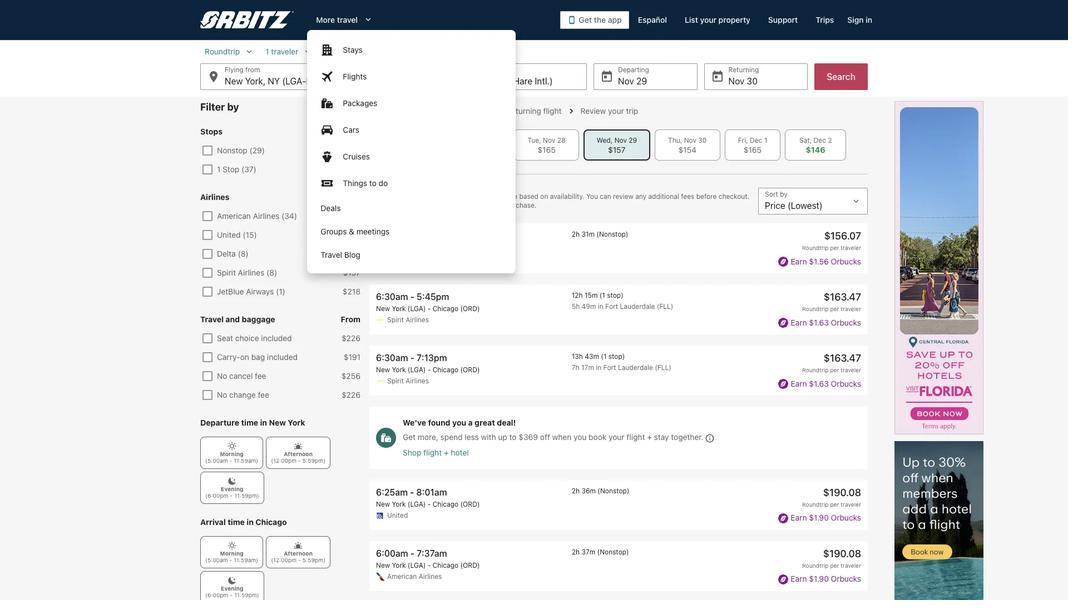 Task type: vqa. For each thing, say whether or not it's contained in the screenshot.
'M' associated with December 2023
no



Task type: describe. For each thing, give the bounding box(es) containing it.
travel and baggage
[[200, 315, 275, 324]]

(ord-
[[478, 76, 504, 86]]

chicago for 6:25am - 8:01am
[[433, 501, 459, 509]]

29 inside wed, nov 29 $157
[[629, 136, 637, 145]]

traveler inside button
[[271, 47, 298, 56]]

departure
[[200, 418, 239, 428]]

afternoon 12:00pm through 5:59pm element for departure time in new york
[[266, 437, 331, 470]]

lauderdale for 7:13pm
[[618, 364, 653, 372]]

download the app button image
[[568, 16, 577, 24]]

any
[[635, 193, 647, 201]]

new for 6:00am - 7:37am
[[376, 562, 390, 570]]

xsmall image for (12:00pm
[[294, 542, 303, 551]]

per for 5:45pm
[[830, 306, 839, 313]]

roundtrip for 5:45pm
[[802, 306, 829, 313]]

by
[[227, 101, 239, 113]]

per inside $156.07 roundtrip per traveler
[[830, 245, 839, 251]]

complete
[[459, 201, 488, 210]]

deal!
[[497, 419, 516, 428]]

small image for roundtrip
[[244, 47, 254, 57]]

before
[[696, 193, 717, 201]]

1 earn from the top
[[791, 257, 807, 266]]

1 inside fri, dec 1 $165
[[764, 136, 767, 145]]

list your property link
[[676, 10, 759, 30]]

$226 for seat choice included
[[342, 334, 361, 343]]

earn $1.90 orbucks for 7:37am
[[791, 575, 861, 584]]

6:30am - 7:13pm new york (lga) - chicago (ord)
[[376, 353, 480, 375]]

1 vertical spatial to
[[509, 433, 517, 443]]

$218
[[343, 287, 361, 297]]

(6:00pm for arrival
[[205, 593, 228, 599]]

7:13pm
[[417, 353, 447, 364]]

6:25am - 8:01am new york (lga) - chicago (ord)
[[376, 488, 480, 509]]

orbucks for 7:37am
[[831, 575, 861, 584]]

spirit for 6:30am - 7:13pm
[[387, 377, 404, 386]]

fee for no change fee
[[258, 391, 269, 400]]

sign
[[848, 15, 864, 24]]

13h
[[572, 353, 583, 361]]

tue,
[[528, 136, 541, 145]]

no for no change fee
[[217, 391, 227, 400]]

off
[[540, 433, 550, 443]]

blog
[[344, 250, 360, 260]]

flights
[[343, 72, 367, 81]]

a
[[468, 419, 473, 428]]

flight down chicago,
[[440, 106, 460, 116]]

$156.07
[[824, 230, 861, 242]]

support link
[[759, 10, 807, 30]]

11:59am) for arrival
[[234, 558, 258, 564]]

your right "book"
[[609, 433, 625, 443]]

fri, dec 1 $165
[[738, 136, 767, 155]]

xsmall image for (5:00am
[[227, 542, 236, 551]]

american airlines (34)
[[217, 211, 297, 221]]

in inside sign in dropdown button
[[866, 15, 872, 24]]

filter by
[[200, 101, 239, 113]]

traveler for 7:13pm
[[841, 367, 861, 374]]

orbucks for 5:45pm
[[831, 318, 861, 328]]

your inside prices displayed include taxes and may change based on availability. you can review any additional fees before checkout. prices are not final until you complete your purchase.
[[490, 201, 504, 210]]

(34)
[[282, 211, 297, 221]]

flight down more,
[[424, 448, 442, 458]]

tab list containing $165
[[369, 130, 868, 161]]

download the app button image
[[570, 16, 575, 24]]

sat, dec 2 $146
[[800, 136, 832, 155]]

8:30pm - 10:01pm
[[376, 231, 452, 241]]

choose for choose departing flight
[[369, 106, 398, 116]]

5:45pm
[[417, 292, 449, 302]]

7:37am
[[417, 549, 447, 559]]

review
[[613, 193, 634, 201]]

dec for $146
[[814, 136, 826, 145]]

$191 for $226
[[344, 353, 361, 362]]

step 1 of 3. choose departing flight. current page, choose departing flight element
[[369, 106, 460, 116]]

additional
[[648, 193, 679, 201]]

$1.90 for 8:01am
[[809, 514, 829, 523]]

departing
[[400, 106, 438, 116]]

thu, nov 30 $154
[[668, 136, 707, 155]]

the
[[594, 15, 606, 24]]

earn $1.56 orbucks
[[791, 257, 861, 266]]

earn $1.63 orbucks for 7:13pm
[[791, 379, 861, 389]]

2h for 6:00am - 7:37am
[[572, 549, 580, 557]]

il
[[469, 76, 476, 86]]

new for 6:30am - 5:45pm
[[376, 305, 390, 313]]

no change fee
[[217, 391, 269, 400]]

review your trip
[[581, 106, 638, 116]]

you
[[586, 193, 598, 201]]

$146
[[806, 145, 826, 155]]

can
[[600, 193, 611, 201]]

nov for $165
[[543, 136, 555, 145]]

roundtrip for 7:37am
[[802, 563, 829, 570]]

roundtrip for 7:13pm
[[802, 367, 829, 374]]

1 vertical spatial change
[[229, 391, 256, 400]]

evening 6:00pm through 11:59pm element for arrival
[[200, 572, 264, 601]]

1 orbucks from the top
[[831, 257, 861, 266]]

$163.47 for 5:45pm
[[824, 292, 861, 303]]

2h for 8:30pm - 10:01pm
[[572, 230, 580, 239]]

nonstop (29)
[[217, 146, 265, 155]]

$369
[[519, 433, 538, 443]]

include
[[423, 193, 445, 201]]

availability.
[[550, 193, 585, 201]]

stop) for 6:30am - 5:45pm
[[607, 292, 624, 300]]

small image for 1 traveler
[[303, 47, 313, 57]]

morning 5:00am through 11:59am element for arrival
[[200, 537, 263, 569]]

review
[[581, 106, 606, 116]]

(lga) for 7:13pm
[[408, 366, 426, 375]]

property
[[719, 15, 751, 24]]

6:00am - 7:37am new york (lga) - chicago (ord)
[[376, 549, 480, 570]]

6:25am
[[376, 488, 408, 498]]

shop
[[403, 448, 421, 458]]

cruises link
[[307, 144, 516, 170]]

american for american airlines
[[387, 573, 417, 581]]

not
[[403, 201, 413, 210]]

0 horizontal spatial (8)
[[238, 249, 249, 259]]

morning (5:00am - 11:59am) for departure
[[205, 451, 258, 465]]

spirit airlines for 7:13pm
[[387, 377, 429, 386]]

travel for travel and baggage
[[200, 315, 224, 324]]

york for 7:37am
[[392, 562, 406, 570]]

your right list
[[700, 15, 717, 24]]

$163.47 roundtrip per traveler for 6:30am - 5:45pm
[[802, 292, 861, 313]]

12h
[[572, 292, 583, 300]]

roundtrip for 8:01am
[[802, 502, 829, 508]]

12h 15m (1 stop) 5h 49m in fort lauderdale (fll)
[[572, 292, 673, 311]]

0 vertical spatial included
[[261, 334, 292, 343]]

6:30am - 5:45pm new york (lga) - chicago (ord)
[[376, 292, 480, 313]]

york for 7:13pm
[[392, 366, 406, 375]]

0 vertical spatial to
[[369, 179, 377, 188]]

may
[[480, 193, 493, 201]]

earn $1.63 orbucks for 5:45pm
[[791, 318, 861, 328]]

list
[[685, 15, 698, 24]]

support
[[768, 15, 798, 24]]

earn for 7:37am
[[791, 575, 807, 584]]

$1.63 for 5:45pm
[[809, 318, 829, 328]]

less
[[465, 433, 479, 443]]

jetblue
[[217, 287, 244, 297]]

2 prices from the top
[[369, 201, 389, 210]]

spirit for 6:30am - 5:45pm
[[387, 316, 404, 324]]

(5:00am for arrival
[[205, 558, 228, 564]]

(1 for 6:30am - 5:45pm
[[600, 292, 605, 300]]

search
[[827, 72, 856, 82]]

0 vertical spatial spirit
[[217, 268, 236, 278]]

nov 30 button
[[704, 63, 808, 90]]

stops
[[200, 127, 223, 136]]

(37)
[[241, 165, 256, 174]]

traveler for 8:01am
[[841, 502, 861, 508]]

$165 for tue, nov 28 $165
[[538, 145, 556, 155]]

cars link
[[307, 117, 516, 144]]

intl.)
[[535, 76, 553, 86]]

hotel
[[451, 448, 469, 458]]

cars
[[343, 125, 359, 135]]

$154
[[679, 145, 697, 155]]

airlines left (34)
[[253, 211, 279, 221]]

(nonstop) for 8:30pm - 10:01pm
[[597, 230, 628, 239]]

2h for 6:25am - 8:01am
[[572, 487, 580, 496]]

$1.90 for 7:37am
[[809, 575, 829, 584]]

orbitz logo image
[[200, 11, 294, 29]]

(12:00pm for chicago
[[271, 558, 297, 564]]

(5:00am for departure
[[205, 458, 228, 465]]

nonstop
[[217, 146, 248, 155]]

shop flight + hotel link
[[403, 448, 861, 458]]

change inside prices displayed include taxes and may change based on availability. you can review any additional fees before checkout. prices are not final until you complete your purchase.
[[494, 193, 518, 201]]

loyalty logo image for 7:13pm
[[779, 380, 789, 390]]

loyalty logo image for 7:37am
[[779, 575, 789, 585]]

in right arrival
[[247, 518, 254, 527]]

1 vertical spatial included
[[267, 353, 298, 362]]

your left trip
[[608, 106, 624, 116]]

(29)
[[250, 146, 265, 155]]

29 inside button
[[636, 76, 647, 86]]

2h 36m (nonstop)
[[572, 487, 630, 496]]

$190.08 for 7:37am
[[823, 549, 861, 560]]

afternoon 12:00pm through 5:59pm element for arrival time in chicago
[[266, 537, 331, 569]]

(ord) for 8:01am
[[460, 501, 480, 509]]

(ord) for 7:13pm
[[460, 366, 480, 375]]

2 vertical spatial you
[[574, 433, 587, 443]]

0 horizontal spatial and
[[226, 315, 240, 324]]

checkout.
[[719, 193, 750, 201]]

new inside dropdown button
[[225, 76, 243, 86]]

roundtrip button
[[200, 47, 259, 57]]

chicago for 6:00am - 7:37am
[[433, 562, 459, 570]]

2 $191 from the top
[[344, 249, 361, 259]]

1 horizontal spatial (8)
[[267, 268, 277, 278]]

traveler inside $156.07 roundtrip per traveler
[[841, 245, 861, 251]]

cruises
[[343, 152, 370, 161]]

6:30am for 6:30am - 7:13pm
[[376, 353, 408, 364]]

trips
[[816, 15, 834, 24]]

united for united
[[387, 512, 408, 520]]

departure time in new york
[[200, 418, 305, 428]]

roundtrip inside $156.07 roundtrip per traveler
[[802, 245, 829, 251]]

american airlines
[[387, 573, 442, 581]]

nov 29
[[618, 76, 647, 86]]



Task type: locate. For each thing, give the bounding box(es) containing it.
taxes
[[447, 193, 464, 201]]

to right up
[[509, 433, 517, 443]]

time for departure
[[241, 418, 258, 428]]

49m
[[582, 303, 596, 311]]

airlines down 6:30am - 7:13pm new york (lga) - chicago (ord) at the left bottom
[[406, 377, 429, 386]]

1 vertical spatial lauderdale
[[618, 364, 653, 372]]

1 vertical spatial $163.47
[[824, 353, 861, 365]]

on
[[540, 193, 548, 201], [240, 353, 249, 362]]

2 11:59am) from the top
[[234, 558, 258, 564]]

(1 right 15m at the right top of the page
[[600, 292, 605, 300]]

stay
[[654, 433, 669, 443]]

flight up shop flight + hotel link
[[627, 433, 645, 443]]

fort right 17m
[[603, 364, 616, 372]]

morning (5:00am - 11:59am) for arrival
[[205, 551, 258, 564]]

you left "book"
[[574, 433, 587, 443]]

(nonstop) for 6:25am - 8:01am
[[598, 487, 630, 496]]

4 orbucks from the top
[[831, 514, 861, 523]]

1 $190.08 from the top
[[823, 487, 861, 499]]

0 horizontal spatial change
[[229, 391, 256, 400]]

0 vertical spatial (5:00am
[[205, 458, 228, 465]]

2 $165 from the left
[[744, 145, 762, 155]]

1 horizontal spatial 30
[[747, 76, 758, 86]]

spirit down 6:30am - 5:45pm new york (lga) - chicago (ord)
[[387, 316, 404, 324]]

get for get the app
[[579, 15, 592, 24]]

travel
[[337, 15, 358, 24]]

1 small image from the left
[[244, 47, 254, 57]]

1 11:59am) from the top
[[234, 458, 258, 465]]

0 vertical spatial 1
[[266, 47, 269, 56]]

15m
[[585, 292, 598, 300]]

2 small image from the left
[[303, 47, 313, 57]]

6:30am inside 6:30am - 5:45pm new york (lga) - chicago (ord)
[[376, 292, 408, 302]]

traveler
[[271, 47, 298, 56], [841, 245, 861, 251], [841, 306, 861, 313], [841, 367, 861, 374], [841, 502, 861, 508], [841, 563, 861, 570]]

0 vertical spatial afternoon (12:00pm - 5:59pm)
[[271, 451, 326, 465]]

2 spirit airlines from the top
[[387, 377, 429, 386]]

chicago for 6:30am - 5:45pm
[[433, 305, 459, 313]]

together.
[[671, 433, 704, 443]]

fri,
[[738, 136, 748, 145]]

get the app link
[[561, 11, 629, 29]]

lauderdale inside 12h 15m (1 stop) 5h 49m in fort lauderdale (fll)
[[620, 303, 655, 311]]

1 horizontal spatial 1
[[266, 47, 269, 56]]

loyalty logo image for 5:45pm
[[779, 318, 789, 328]]

you down taxes
[[445, 201, 457, 210]]

43m
[[585, 353, 599, 361]]

loyalty logo image for 8:01am
[[779, 514, 789, 524]]

2h 31m (nonstop)
[[572, 230, 628, 239]]

search button
[[815, 63, 868, 90]]

3 orbucks from the top
[[831, 379, 861, 389]]

deals
[[321, 204, 341, 213]]

2 $1.90 from the top
[[809, 575, 829, 584]]

(lga) up american airlines
[[408, 562, 426, 570]]

1 horizontal spatial change
[[494, 193, 518, 201]]

0 vertical spatial fee
[[255, 372, 266, 381]]

1 vertical spatial earn $1.63 orbucks
[[791, 379, 861, 389]]

0 vertical spatial lauderdale
[[620, 303, 655, 311]]

morning down departure
[[220, 451, 244, 458]]

1 no from the top
[[217, 372, 227, 381]]

dec inside sat, dec 2 $146
[[814, 136, 826, 145]]

1 (12:00pm from the top
[[271, 458, 297, 465]]

$191 up "blog"
[[344, 230, 361, 240]]

1 left stop
[[217, 165, 221, 174]]

roundtrip inside button
[[205, 47, 240, 56]]

new york, ny (lga-laguardia) button
[[200, 63, 381, 90]]

(1 inside 13h 43m (1 stop) 7h 17m in fort lauderdale (fll)
[[601, 353, 607, 361]]

0 vertical spatial american
[[217, 211, 251, 221]]

$156.07 roundtrip per traveler
[[802, 230, 861, 251]]

morning 5:00am through 11:59am element down arrival time in chicago on the bottom left of page
[[200, 537, 263, 569]]

1 up ny
[[266, 47, 269, 56]]

orbucks for 7:13pm
[[831, 379, 861, 389]]

american
[[217, 211, 251, 221], [387, 573, 417, 581]]

packages
[[343, 98, 377, 108]]

dec left 2 at top right
[[814, 136, 826, 145]]

2 morning (5:00am - 11:59am) from the top
[[205, 551, 258, 564]]

choose departing flight
[[369, 106, 460, 116]]

$157
[[608, 145, 626, 155], [343, 146, 361, 155], [343, 268, 361, 278]]

spirit
[[217, 268, 236, 278], [387, 316, 404, 324], [387, 377, 404, 386]]

travel blog link
[[307, 244, 516, 267]]

$190.08
[[823, 487, 861, 499], [823, 549, 861, 560]]

0 vertical spatial (8)
[[238, 249, 249, 259]]

1 vertical spatial $163.47 roundtrip per traveler
[[802, 353, 861, 374]]

nov inside tue, nov 28 $165
[[543, 136, 555, 145]]

5 earn from the top
[[791, 575, 807, 584]]

3 2h from the top
[[572, 549, 580, 557]]

included down baggage
[[261, 334, 292, 343]]

evening (6:00pm - 11:59pm) for departure
[[205, 486, 259, 500]]

choose up cars link
[[369, 106, 398, 116]]

1 evening 6:00pm through 11:59pm element from the top
[[200, 472, 264, 505]]

airlines down stop
[[200, 193, 229, 202]]

1 for 1 traveler
[[266, 47, 269, 56]]

1 for 1 stop (37)
[[217, 165, 221, 174]]

list containing $156.07
[[369, 224, 868, 601]]

morning 5:00am through 11:59am element
[[200, 437, 263, 470], [200, 537, 263, 569]]

fort right 49m
[[605, 303, 618, 311]]

your down may
[[490, 201, 504, 210]]

6:30am for 6:30am - 5:45pm
[[376, 292, 408, 302]]

1 vertical spatial time
[[228, 518, 245, 527]]

in right 49m
[[598, 303, 604, 311]]

traveler for 5:45pm
[[841, 306, 861, 313]]

filter
[[200, 101, 225, 113]]

1 dec from the left
[[750, 136, 762, 145]]

(1 inside 12h 15m (1 stop) 5h 49m in fort lauderdale (fll)
[[600, 292, 605, 300]]

wed,
[[597, 136, 613, 145]]

0 vertical spatial evening
[[221, 486, 243, 493]]

no cancel fee
[[217, 372, 266, 381]]

3 loyalty logo image from the top
[[779, 380, 789, 390]]

change down no cancel fee
[[229, 391, 256, 400]]

1 vertical spatial (1
[[601, 353, 607, 361]]

30 inside thu, nov 30 $154
[[698, 136, 707, 145]]

+
[[647, 433, 652, 443], [444, 448, 449, 458]]

(1 for 6:30am - 7:13pm
[[601, 353, 607, 361]]

(1 right 43m
[[601, 353, 607, 361]]

5 orbucks from the top
[[831, 575, 861, 584]]

(lga) inside 6:25am - 8:01am new york (lga) - chicago (ord)
[[408, 501, 426, 509]]

(lga) for 8:01am
[[408, 501, 426, 509]]

flight right returning
[[543, 106, 562, 116]]

ny
[[268, 76, 280, 86]]

$1.63
[[809, 318, 829, 328], [809, 379, 829, 389]]

travel up seat
[[200, 315, 224, 324]]

5:59pm) for arrival time in chicago
[[303, 558, 326, 564]]

2 (5:00am from the top
[[205, 558, 228, 564]]

1 horizontal spatial choose
[[479, 106, 506, 116]]

0 vertical spatial morning (5:00am - 11:59am)
[[205, 451, 258, 465]]

fort for 5:45pm
[[605, 303, 618, 311]]

2 (12:00pm from the top
[[271, 558, 297, 564]]

you left a
[[452, 419, 466, 428]]

(lga) inside 6:30am - 5:45pm new york (lga) - chicago (ord)
[[408, 305, 426, 313]]

2 afternoon 12:00pm through 5:59pm element from the top
[[266, 537, 331, 569]]

2 5:59pm) from the top
[[303, 558, 326, 564]]

on inside prices displayed include taxes and may change based on availability. you can review any additional fees before checkout. prices are not final until you complete your purchase.
[[540, 193, 548, 201]]

1 vertical spatial 1
[[764, 136, 767, 145]]

stop) right 15m at the right top of the page
[[607, 292, 624, 300]]

2 afternoon (12:00pm - 5:59pm) from the top
[[271, 551, 326, 564]]

(fll) for 6:30am - 5:45pm
[[657, 303, 673, 311]]

united up 'delta'
[[217, 230, 241, 240]]

choose returning flight
[[479, 106, 562, 116]]

1 vertical spatial travel
[[200, 315, 224, 324]]

2 vertical spatial 1
[[217, 165, 221, 174]]

list
[[369, 224, 868, 601]]

1 spirit airlines from the top
[[387, 316, 429, 324]]

1 vertical spatial afternoon (12:00pm - 5:59pm)
[[271, 551, 326, 564]]

29
[[636, 76, 647, 86], [629, 136, 637, 145]]

packages link
[[307, 90, 516, 117]]

(lga) inside 6:00am - 7:37am new york (lga) - chicago (ord)
[[408, 562, 426, 570]]

0 vertical spatial no
[[217, 372, 227, 381]]

2 $190.08 from the top
[[823, 549, 861, 560]]

xsmall image
[[227, 442, 236, 451], [294, 442, 303, 451], [228, 477, 237, 486], [228, 577, 237, 586]]

(12:00pm for new
[[271, 458, 297, 465]]

1 horizontal spatial get
[[579, 15, 592, 24]]

xsmall image inside 'morning 5:00am through 11:59am' element
[[227, 542, 236, 551]]

airlines down 6:00am - 7:37am new york (lga) - chicago (ord)
[[419, 573, 442, 581]]

0 vertical spatial you
[[445, 201, 457, 210]]

1 vertical spatial american
[[387, 573, 417, 581]]

$190.08 roundtrip per traveler for 6:25am - 8:01am
[[802, 487, 861, 508]]

fort inside 12h 15m (1 stop) 5h 49m in fort lauderdale (fll)
[[605, 303, 618, 311]]

1 inside button
[[266, 47, 269, 56]]

2h left 31m
[[572, 230, 580, 239]]

(6:00pm for departure
[[205, 493, 228, 500]]

0 vertical spatial 29
[[636, 76, 647, 86]]

new inside 6:30am - 7:13pm new york (lga) - chicago (ord)
[[376, 366, 390, 375]]

(lga) down 5:45pm
[[408, 305, 426, 313]]

airlines up jetblue airways (1)
[[238, 268, 264, 278]]

$163.47 roundtrip per traveler for 6:30am - 7:13pm
[[802, 353, 861, 374]]

time right arrival
[[228, 518, 245, 527]]

1 horizontal spatial united
[[387, 512, 408, 520]]

time down no change fee
[[241, 418, 258, 428]]

fort for 7:13pm
[[603, 364, 616, 372]]

1 vertical spatial stop)
[[609, 353, 625, 361]]

1 $191 from the top
[[344, 230, 361, 240]]

2 dec from the left
[[814, 136, 826, 145]]

2 xsmall image from the left
[[294, 542, 303, 551]]

carry-
[[217, 353, 240, 362]]

american up united (15)
[[217, 211, 251, 221]]

united inside list
[[387, 512, 408, 520]]

1 $1.63 from the top
[[809, 318, 829, 328]]

stays
[[343, 45, 363, 55]]

morning down arrival time in chicago on the bottom left of page
[[220, 551, 244, 558]]

0 horizontal spatial american
[[217, 211, 251, 221]]

1 horizontal spatial dec
[[814, 136, 826, 145]]

york inside 6:30am - 5:45pm new york (lga) - chicago (ord)
[[392, 305, 406, 313]]

american down 6:00am
[[387, 573, 417, 581]]

1 earn $1.63 orbucks from the top
[[791, 318, 861, 328]]

1 vertical spatial evening (6:00pm - 11:59pm)
[[205, 586, 259, 599]]

3 per from the top
[[830, 367, 839, 374]]

1 horizontal spatial american
[[387, 573, 417, 581]]

lauderdale right 49m
[[620, 303, 655, 311]]

york inside 6:25am - 8:01am new york (lga) - chicago (ord)
[[392, 501, 406, 509]]

new
[[225, 76, 243, 86], [376, 305, 390, 313], [376, 366, 390, 375], [269, 418, 286, 428], [376, 501, 390, 509], [376, 562, 390, 570]]

$1.63 for 7:13pm
[[809, 379, 829, 389]]

2 evening 6:00pm through 11:59pm element from the top
[[200, 572, 264, 601]]

2 11:59pm) from the top
[[234, 593, 259, 599]]

2 2h from the top
[[572, 487, 580, 496]]

1 morning from the top
[[220, 451, 244, 458]]

2 no from the top
[[217, 391, 227, 400]]

1 vertical spatial evening
[[221, 586, 243, 593]]

tab list
[[369, 130, 868, 161]]

nov for $157
[[615, 136, 627, 145]]

morning for arrival
[[220, 551, 244, 558]]

no down no cancel fee
[[217, 391, 227, 400]]

3 (lga) from the top
[[408, 501, 426, 509]]

new for 6:30am - 7:13pm
[[376, 366, 390, 375]]

2 morning from the top
[[220, 551, 244, 558]]

11:59pm) for arrival
[[234, 593, 259, 599]]

nov inside wed, nov 29 $157
[[615, 136, 627, 145]]

2 from from the top
[[341, 315, 361, 324]]

1 $163.47 from the top
[[824, 292, 861, 303]]

1 $163.47 roundtrip per traveler from the top
[[802, 292, 861, 313]]

spirit down 'delta'
[[217, 268, 236, 278]]

none search field containing search
[[200, 47, 868, 90]]

1 $1.90 from the top
[[809, 514, 829, 523]]

11:59pm) for departure
[[234, 493, 259, 500]]

in inside 13h 43m (1 stop) 7h 17m in fort lauderdale (fll)
[[596, 364, 602, 372]]

1 vertical spatial 6:30am
[[376, 353, 408, 364]]

$157 inside wed, nov 29 $157
[[608, 145, 626, 155]]

in inside 12h 15m (1 stop) 5h 49m in fort lauderdale (fll)
[[598, 303, 604, 311]]

0 horizontal spatial on
[[240, 353, 249, 362]]

1 vertical spatial $190.08 roundtrip per traveler
[[802, 549, 861, 570]]

(ord) inside 6:00am - 7:37am new york (lga) - chicago (ord)
[[460, 562, 480, 570]]

(ord) inside 6:30am - 5:45pm new york (lga) - chicago (ord)
[[460, 305, 480, 313]]

(nonstop) right 31m
[[597, 230, 628, 239]]

1 per from the top
[[830, 245, 839, 251]]

0 horizontal spatial small image
[[244, 47, 254, 57]]

1 horizontal spatial and
[[466, 193, 478, 201]]

from for $157
[[341, 127, 361, 136]]

+ left hotel
[[444, 448, 449, 458]]

2 choose from the left
[[479, 106, 506, 116]]

1 6:30am from the top
[[376, 292, 408, 302]]

$226 up $256
[[342, 334, 361, 343]]

american inside list
[[387, 573, 417, 581]]

baggage
[[242, 315, 275, 324]]

prices down do
[[369, 193, 389, 201]]

0 vertical spatial earn $1.90 orbucks
[[791, 514, 861, 523]]

5:59pm) for departure time in new york
[[303, 458, 326, 465]]

traveler for 7:37am
[[841, 563, 861, 570]]

1 (lga) from the top
[[408, 305, 426, 313]]

when
[[552, 433, 572, 443]]

2 orbucks from the top
[[831, 318, 861, 328]]

york inside 6:00am - 7:37am new york (lga) - chicago (ord)
[[392, 562, 406, 570]]

2 $163.47 from the top
[[824, 353, 861, 365]]

nov
[[618, 76, 634, 86], [729, 76, 745, 86], [543, 136, 555, 145], [615, 136, 627, 145], [684, 136, 697, 145]]

0 vertical spatial and
[[466, 193, 478, 201]]

2h left 37m
[[572, 549, 580, 557]]

(12:00pm down arrival time in chicago on the bottom left of page
[[271, 558, 297, 564]]

1 afternoon (12:00pm - 5:59pm) from the top
[[271, 451, 326, 465]]

spirit airlines down 6:30am - 5:45pm new york (lga) - chicago (ord)
[[387, 316, 429, 324]]

2 $1.63 from the top
[[809, 379, 829, 389]]

$1.56
[[809, 257, 829, 266]]

4 (lga) from the top
[[408, 562, 426, 570]]

0 vertical spatial morning 5:00am through 11:59am element
[[200, 437, 263, 470]]

+ left stay
[[647, 433, 652, 443]]

2 evening from the top
[[221, 586, 243, 593]]

1 vertical spatial +
[[444, 448, 449, 458]]

$163.47 for 7:13pm
[[824, 353, 861, 365]]

spirit airlines for 5:45pm
[[387, 316, 429, 324]]

$157 down cars
[[343, 146, 361, 155]]

1 choose from the left
[[369, 106, 398, 116]]

trip
[[626, 106, 638, 116]]

new york, ny (lga-laguardia)
[[225, 76, 350, 86]]

2 $226 from the top
[[342, 391, 361, 400]]

1 xsmall image from the left
[[227, 542, 236, 551]]

in right 17m
[[596, 364, 602, 372]]

1 prices from the top
[[369, 193, 389, 201]]

3 earn from the top
[[791, 379, 807, 389]]

2 earn from the top
[[791, 318, 807, 328]]

4 (ord) from the top
[[460, 562, 480, 570]]

2 morning 5:00am through 11:59am element from the top
[[200, 537, 263, 569]]

0 vertical spatial get
[[579, 15, 592, 24]]

chicago inside 6:30am - 7:13pm new york (lga) - chicago (ord)
[[433, 366, 459, 375]]

spirit down 6:30am - 7:13pm new york (lga) - chicago (ord) at the left bottom
[[387, 377, 404, 386]]

2 earn $1.63 orbucks from the top
[[791, 379, 861, 389]]

1 vertical spatial (5:00am
[[205, 558, 228, 564]]

1 (5:00am from the top
[[205, 458, 228, 465]]

(8) right 'delta'
[[238, 249, 249, 259]]

1 morning (5:00am - 11:59am) from the top
[[205, 451, 258, 465]]

1 from from the top
[[341, 127, 361, 136]]

1 loyalty logo image from the top
[[779, 257, 789, 267]]

$190.08 roundtrip per traveler
[[802, 487, 861, 508], [802, 549, 861, 570]]

1 vertical spatial morning
[[220, 551, 244, 558]]

5 per from the top
[[830, 563, 839, 570]]

afternoon (12:00pm - 5:59pm) for departure time in new york
[[271, 451, 326, 465]]

chicago inside 6:30am - 5:45pm new york (lga) - chicago (ord)
[[433, 305, 459, 313]]

$157 down "blog"
[[343, 268, 361, 278]]

small image right 1 traveler
[[303, 47, 313, 57]]

2 (6:00pm from the top
[[205, 593, 228, 599]]

jetblue airways (1)
[[217, 287, 285, 297]]

0 vertical spatial united
[[217, 230, 241, 240]]

loyalty logo image
[[779, 257, 789, 267], [779, 318, 789, 328], [779, 380, 789, 390], [779, 514, 789, 524], [779, 575, 789, 585]]

(fll) inside 13h 43m (1 stop) 7h 17m in fort lauderdale (fll)
[[655, 364, 672, 372]]

0 vertical spatial fort
[[605, 303, 618, 311]]

$157 for nonstop (29)
[[343, 146, 361, 155]]

$191
[[344, 230, 361, 240], [344, 249, 361, 259], [344, 353, 361, 362]]

(lga) down '7:13pm'
[[408, 366, 426, 375]]

1 horizontal spatial +
[[647, 433, 652, 443]]

2 $190.08 roundtrip per traveler from the top
[[802, 549, 861, 570]]

1 vertical spatial you
[[452, 419, 466, 428]]

york inside 6:30am - 7:13pm new york (lga) - chicago (ord)
[[392, 366, 406, 375]]

1 5:59pm) from the top
[[303, 458, 326, 465]]

small image up the 'york,' at the top left of page
[[244, 47, 254, 57]]

$191 for american airlines (34)
[[344, 230, 361, 240]]

1 vertical spatial morning (5:00am - 11:59am)
[[205, 551, 258, 564]]

1 vertical spatial spirit airlines
[[387, 377, 429, 386]]

2h 37m (nonstop)
[[572, 549, 629, 557]]

1 earn $1.90 orbucks from the top
[[791, 514, 861, 523]]

3 (ord) from the top
[[460, 501, 480, 509]]

travel left "blog"
[[321, 250, 342, 260]]

on left bag
[[240, 353, 249, 362]]

new inside 6:00am - 7:37am new york (lga) - chicago (ord)
[[376, 562, 390, 570]]

york for 5:45pm
[[392, 305, 406, 313]]

1 vertical spatial 11:59am)
[[234, 558, 258, 564]]

list your property
[[685, 15, 751, 24]]

0 vertical spatial morning
[[220, 451, 244, 458]]

stop) inside 12h 15m (1 stop) 5h 49m in fort lauderdale (fll)
[[607, 292, 624, 300]]

no left cancel
[[217, 372, 227, 381]]

1 vertical spatial $191
[[344, 249, 361, 259]]

no for no cancel fee
[[217, 372, 227, 381]]

from down '$218'
[[341, 315, 361, 324]]

spirit airlines down 6:30am - 7:13pm new york (lga) - chicago (ord) at the left bottom
[[387, 377, 429, 386]]

(12:00pm down departure time in new york
[[271, 458, 297, 465]]

6:30am left '7:13pm'
[[376, 353, 408, 364]]

2 horizontal spatial 1
[[764, 136, 767, 145]]

we've
[[403, 419, 426, 428]]

0 vertical spatial (12:00pm
[[271, 458, 297, 465]]

lauderdale inside 13h 43m (1 stop) 7h 17m in fort lauderdale (fll)
[[618, 364, 653, 372]]

(lga) for 5:45pm
[[408, 305, 426, 313]]

small image
[[244, 47, 254, 57], [303, 47, 313, 57]]

and up seat
[[226, 315, 240, 324]]

(fll) inside 12h 15m (1 stop) 5h 49m in fort lauderdale (fll)
[[657, 303, 673, 311]]

0 horizontal spatial $165
[[538, 145, 556, 155]]

wed, nov 29 $157
[[597, 136, 637, 155]]

1 horizontal spatial travel
[[321, 250, 342, 260]]

0 vertical spatial 5:59pm)
[[303, 458, 326, 465]]

$165 inside tue, nov 28 $165
[[538, 145, 556, 155]]

2 vertical spatial (nonstop)
[[597, 549, 629, 557]]

5 loyalty logo image from the top
[[779, 575, 789, 585]]

morning (5:00am - 11:59am) down arrival time in chicago on the bottom left of page
[[205, 551, 258, 564]]

from up cruises
[[341, 127, 361, 136]]

in
[[866, 15, 872, 24], [598, 303, 604, 311], [596, 364, 602, 372], [260, 418, 267, 428], [247, 518, 254, 527]]

returning
[[509, 106, 541, 116]]

0 vertical spatial change
[[494, 193, 518, 201]]

1 horizontal spatial small image
[[303, 47, 313, 57]]

11:59am) for departure
[[234, 458, 258, 465]]

1 evening (6:00pm - 11:59pm) from the top
[[205, 486, 259, 500]]

$226 down $256
[[342, 391, 361, 400]]

3 $191 from the top
[[344, 353, 361, 362]]

prices left are
[[369, 201, 389, 210]]

airlines down 6:30am - 5:45pm new york (lga) - chicago (ord)
[[406, 316, 429, 324]]

change up the purchase.
[[494, 193, 518, 201]]

1 stop (37)
[[217, 165, 256, 174]]

0 vertical spatial earn $1.63 orbucks
[[791, 318, 861, 328]]

afternoon 12:00pm through 5:59pm element
[[266, 437, 331, 470], [266, 537, 331, 569]]

time for arrival
[[228, 518, 245, 527]]

on right based
[[540, 193, 548, 201]]

fee down no cancel fee
[[258, 391, 269, 400]]

2 earn $1.90 orbucks from the top
[[791, 575, 861, 584]]

xsmall image
[[227, 542, 236, 551], [294, 542, 303, 551]]

28
[[557, 136, 566, 145]]

morning for departure
[[220, 451, 244, 458]]

1 vertical spatial united
[[387, 512, 408, 520]]

$165 down tue,
[[538, 145, 556, 155]]

0 horizontal spatial +
[[444, 448, 449, 458]]

travel for travel blog
[[321, 250, 342, 260]]

2 afternoon from the top
[[284, 551, 313, 558]]

new for 6:25am - 8:01am
[[376, 501, 390, 509]]

7h
[[572, 364, 580, 372]]

29 up trip
[[636, 76, 647, 86]]

$190.08 for 8:01am
[[823, 487, 861, 499]]

stop)
[[607, 292, 624, 300], [609, 353, 625, 361]]

lauderdale right 17m
[[618, 364, 653, 372]]

fee for no cancel fee
[[255, 372, 266, 381]]

1 2h from the top
[[572, 230, 580, 239]]

0 vertical spatial $1.90
[[809, 514, 829, 523]]

evening 6:00pm through 11:59pm element
[[200, 472, 264, 505], [200, 572, 264, 601]]

2 per from the top
[[830, 306, 839, 313]]

1 vertical spatial 11:59pm)
[[234, 593, 259, 599]]

dec right fri,
[[750, 136, 762, 145]]

1 vertical spatial from
[[341, 315, 361, 324]]

nov inside thu, nov 30 $154
[[684, 136, 697, 145]]

0 vertical spatial $190.08 roundtrip per traveler
[[802, 487, 861, 508]]

you inside prices displayed include taxes and may change based on availability. you can review any additional fees before checkout. prices are not final until you complete your purchase.
[[445, 201, 457, 210]]

(nonstop) for 6:00am - 7:37am
[[597, 549, 629, 557]]

1 vertical spatial $226
[[342, 391, 361, 400]]

evening for arrival
[[221, 586, 243, 593]]

until
[[430, 201, 444, 210]]

earn $1.90 orbucks for 8:01am
[[791, 514, 861, 523]]

and up complete
[[466, 193, 478, 201]]

1 vertical spatial and
[[226, 315, 240, 324]]

spirit airlines
[[387, 316, 429, 324], [387, 377, 429, 386]]

5:59pm)
[[303, 458, 326, 465], [303, 558, 326, 564]]

more,
[[418, 433, 438, 443]]

arrival
[[200, 518, 226, 527]]

1 vertical spatial fort
[[603, 364, 616, 372]]

morning 5:00am through 11:59am element for departure
[[200, 437, 263, 470]]

0 vertical spatial spirit airlines
[[387, 316, 429, 324]]

do
[[379, 179, 388, 188]]

step 2 of 3. choose returning flight, choose returning flight element
[[479, 106, 581, 116]]

-
[[411, 231, 415, 241], [410, 292, 414, 302], [428, 305, 431, 313], [410, 353, 414, 364], [428, 366, 431, 375], [230, 458, 232, 465], [298, 458, 301, 465], [410, 488, 414, 498], [230, 493, 233, 500], [428, 501, 431, 509], [410, 549, 415, 559], [230, 558, 232, 564], [298, 558, 301, 564], [428, 562, 431, 570], [230, 593, 233, 599]]

1 vertical spatial (6:00pm
[[205, 593, 228, 599]]

1 morning 5:00am through 11:59am element from the top
[[200, 437, 263, 470]]

2 6:30am from the top
[[376, 353, 408, 364]]

earn
[[791, 257, 807, 266], [791, 318, 807, 328], [791, 379, 807, 389], [791, 514, 807, 523], [791, 575, 807, 584]]

2h left 36m
[[572, 487, 580, 496]]

6:30am
[[376, 292, 408, 302], [376, 353, 408, 364]]

in right sign
[[866, 15, 872, 24]]

0 vertical spatial stop)
[[607, 292, 624, 300]]

1 $226 from the top
[[342, 334, 361, 343]]

new inside 6:30am - 5:45pm new york (lga) - chicago (ord)
[[376, 305, 390, 313]]

(ord) inside 6:25am - 8:01am new york (lga) - chicago (ord)
[[460, 501, 480, 509]]

1 (ord) from the top
[[460, 305, 480, 313]]

stop) for 6:30am - 7:13pm
[[609, 353, 625, 361]]

new inside 6:25am - 8:01am new york (lga) - chicago (ord)
[[376, 501, 390, 509]]

per for 7:37am
[[830, 563, 839, 570]]

None search field
[[200, 47, 868, 90]]

0 vertical spatial $163.47
[[824, 292, 861, 303]]

0 vertical spatial +
[[647, 433, 652, 443]]

(nonstop) right 37m
[[597, 549, 629, 557]]

2 loyalty logo image from the top
[[779, 318, 789, 328]]

1 vertical spatial afternoon 12:00pm through 5:59pm element
[[266, 537, 331, 569]]

1 vertical spatial get
[[403, 433, 416, 443]]

1 horizontal spatial $165
[[744, 145, 762, 155]]

2 $163.47 roundtrip per traveler from the top
[[802, 353, 861, 374]]

and inside prices displayed include taxes and may change based on availability. you can review any additional fees before checkout. prices are not final until you complete your purchase.
[[466, 193, 478, 201]]

1 vertical spatial earn $1.90 orbucks
[[791, 575, 861, 584]]

info_outline image
[[705, 434, 715, 444], [706, 435, 714, 443]]

get for get more, spend less with up to $369 off when you book your flight + stay together.
[[403, 433, 416, 443]]

fort inside 13h 43m (1 stop) 7h 17m in fort lauderdale (fll)
[[603, 364, 616, 372]]

stop) right 43m
[[609, 353, 625, 361]]

(5:00am down arrival
[[205, 558, 228, 564]]

17m
[[581, 364, 594, 372]]

4 earn from the top
[[791, 514, 807, 523]]

1 horizontal spatial xsmall image
[[294, 542, 303, 551]]

earn for 7:13pm
[[791, 379, 807, 389]]

delta
[[217, 249, 236, 259]]

chicago inside 6:25am - 8:01am new york (lga) - chicago (ord)
[[433, 501, 459, 509]]

evening (6:00pm - 11:59pm)
[[205, 486, 259, 500], [205, 586, 259, 599]]

2h
[[572, 230, 580, 239], [572, 487, 580, 496], [572, 549, 580, 557]]

6:30am inside 6:30am - 7:13pm new york (lga) - chicago (ord)
[[376, 353, 408, 364]]

flight
[[440, 106, 460, 116], [543, 106, 562, 116], [627, 433, 645, 443], [424, 448, 442, 458]]

get down we've in the left bottom of the page
[[403, 433, 416, 443]]

2 (ord) from the top
[[460, 366, 480, 375]]

30 inside button
[[747, 76, 758, 86]]

1 afternoon 12:00pm through 5:59pm element from the top
[[266, 437, 331, 470]]

2 (lga) from the top
[[408, 366, 426, 375]]

nov for $154
[[684, 136, 697, 145]]

lauderdale
[[620, 303, 655, 311], [618, 364, 653, 372]]

0 vertical spatial 2h
[[572, 230, 580, 239]]

time
[[241, 418, 258, 428], [228, 518, 245, 527]]

$165 for fri, dec 1 $165
[[744, 145, 762, 155]]

(ord) for 5:45pm
[[460, 305, 480, 313]]

(ord) inside 6:30am - 7:13pm new york (lga) - chicago (ord)
[[460, 366, 480, 375]]

to left do
[[369, 179, 377, 188]]

per for 7:13pm
[[830, 367, 839, 374]]

great
[[475, 419, 495, 428]]

0 vertical spatial 11:59am)
[[234, 458, 258, 465]]

per for 8:01am
[[830, 502, 839, 508]]

0 vertical spatial time
[[241, 418, 258, 428]]

nov 30
[[729, 76, 758, 86]]

chicago inside 6:00am - 7:37am new york (lga) - chicago (ord)
[[433, 562, 459, 570]]

chicago,
[[431, 76, 467, 86]]

united (15)
[[217, 230, 257, 240]]

1 afternoon from the top
[[284, 451, 313, 458]]

(nonstop) right 36m
[[598, 487, 630, 496]]

1 11:59pm) from the top
[[234, 493, 259, 500]]

cancel
[[229, 372, 253, 381]]

(lga) inside 6:30am - 7:13pm new york (lga) - chicago (ord)
[[408, 366, 426, 375]]

afternoon for arrival time in chicago
[[284, 551, 313, 558]]

change
[[494, 193, 518, 201], [229, 391, 256, 400]]

carry-on bag included
[[217, 353, 298, 362]]

in down no change fee
[[260, 418, 267, 428]]

included right bag
[[267, 353, 298, 362]]

(5:00am down departure
[[205, 458, 228, 465]]

0 vertical spatial prices
[[369, 193, 389, 201]]

medium image
[[362, 14, 373, 26]]

no
[[217, 372, 227, 381], [217, 391, 227, 400]]

1 vertical spatial 2h
[[572, 487, 580, 496]]

$165 inside fri, dec 1 $165
[[744, 145, 762, 155]]

1 vertical spatial (12:00pm
[[271, 558, 297, 564]]

morning 5:00am through 11:59am element down departure
[[200, 437, 263, 470]]

morning (5:00am - 11:59am)
[[205, 451, 258, 465], [205, 551, 258, 564]]

1 horizontal spatial on
[[540, 193, 548, 201]]

1 evening from the top
[[221, 486, 243, 493]]

get right download the app button image
[[579, 15, 592, 24]]

(lga-
[[282, 76, 306, 86]]

stop) inside 13h 43m (1 stop) 7h 17m in fort lauderdale (fll)
[[609, 353, 625, 361]]

1 $190.08 roundtrip per traveler from the top
[[802, 487, 861, 508]]

29 right wed,
[[629, 136, 637, 145]]

11:59am) down departure time in new york
[[234, 458, 258, 465]]

1 vertical spatial no
[[217, 391, 227, 400]]

1 (6:00pm from the top
[[205, 493, 228, 500]]

orbucks for 8:01am
[[831, 514, 861, 523]]

morning (5:00am - 11:59am) down departure
[[205, 451, 258, 465]]

afternoon (12:00pm - 5:59pm) for arrival time in chicago
[[271, 551, 326, 564]]

dec inside fri, dec 1 $165
[[750, 136, 762, 145]]

united down 6:25am
[[387, 512, 408, 520]]

york,
[[245, 76, 266, 86]]

4 loyalty logo image from the top
[[779, 514, 789, 524]]

11:59pm)
[[234, 493, 259, 500], [234, 593, 259, 599]]

(ord)
[[460, 305, 480, 313], [460, 366, 480, 375], [460, 501, 480, 509], [460, 562, 480, 570]]

2 evening (6:00pm - 11:59pm) from the top
[[205, 586, 259, 599]]

(lga) for 7:37am
[[408, 562, 426, 570]]

0 vertical spatial (nonstop)
[[597, 230, 628, 239]]



